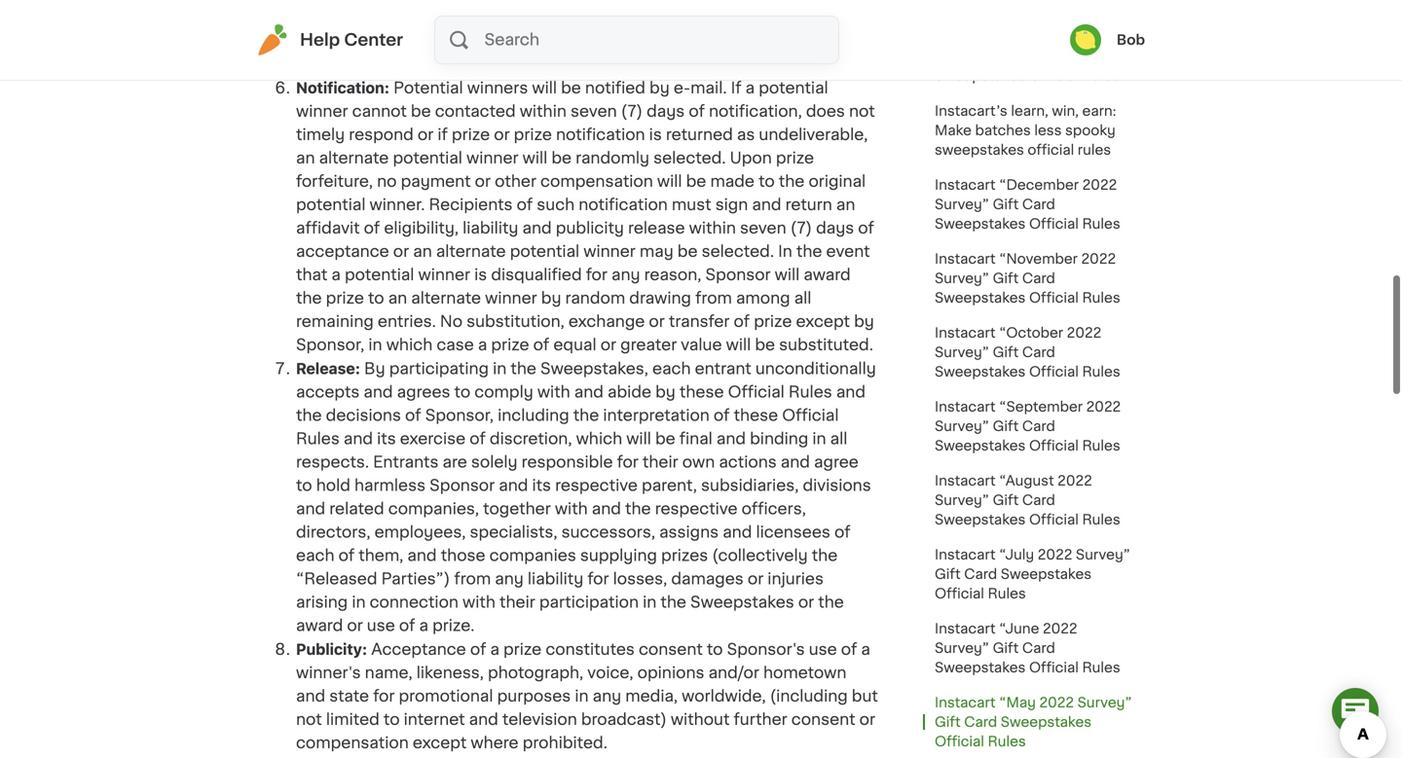 Task type: locate. For each thing, give the bounding box(es) containing it.
related
[[329, 502, 384, 517]]

in up by
[[368, 337, 382, 353]]

binding
[[750, 431, 809, 447]]

rules for instacart "may 2022 survey" gift card sweepstakes official rules
[[988, 735, 1026, 749]]

will up entrant
[[726, 337, 751, 353]]

companies
[[489, 548, 576, 564]]

those
[[441, 548, 486, 564]]

instacart inside instacart "december 2022 survey" gift card sweepstakes official rules
[[935, 178, 996, 192]]

1 horizontal spatial sponsor
[[706, 267, 771, 283]]

2022 for "november
[[1081, 252, 1116, 266]]

survey" for instacart "august 2022 survey" gift card sweepstakes official rules
[[935, 494, 989, 507]]

1 vertical spatial sponsor,
[[425, 408, 494, 424]]

card inside instacart "july 2022 survey" gift card sweepstakes official rules
[[964, 568, 997, 581]]

sweepstakes up "august
[[935, 439, 1026, 453]]

0 vertical spatial seven
[[571, 104, 617, 119]]

and up (collectively
[[723, 525, 752, 540]]

1 vertical spatial their
[[500, 595, 535, 611]]

0 horizontal spatial sponsor
[[430, 478, 495, 494]]

0 vertical spatial these
[[680, 385, 724, 400]]

selected. down returned
[[654, 150, 726, 166]]

and
[[752, 197, 782, 213], [522, 221, 552, 236], [364, 385, 393, 400], [574, 385, 604, 400], [836, 385, 866, 400], [344, 431, 373, 447], [717, 431, 746, 447], [781, 455, 810, 470], [499, 478, 528, 494], [296, 502, 325, 517], [592, 502, 621, 517], [723, 525, 752, 540], [407, 548, 437, 564], [296, 689, 325, 705], [469, 712, 498, 728]]

rules up the "instacart "july 2022 survey" gift card sweepstakes official rules" link
[[1082, 513, 1121, 527]]

"july
[[999, 548, 1034, 562]]

for down name,
[[373, 689, 395, 705]]

gift inside instacart "research team's 2nd survey" gift card sweepstakes official rules
[[1022, 50, 1048, 63]]

instacart "november 2022 survey" gift card sweepstakes official rules link
[[923, 242, 1145, 316]]

sweepstakes for instacart "august 2022 survey" gift card sweepstakes official rules
[[935, 513, 1026, 527]]

to right the limited
[[384, 712, 400, 728]]

instacart inside instacart "may 2022 survey" gift card sweepstakes official rules
[[935, 696, 996, 710]]

make
[[935, 124, 972, 137]]

(7) down return
[[790, 221, 812, 236]]

card down '"december'
[[1022, 198, 1055, 211]]

will up must
[[657, 174, 682, 189]]

card down instacart "august 2022 survey" gift card sweepstakes official rules
[[964, 568, 997, 581]]

0 vertical spatial which
[[386, 337, 433, 353]]

survey" inside instacart "may 2022 survey" gift card sweepstakes official rules
[[1078, 696, 1132, 710]]

official for instacart "october 2022 survey" gift card sweepstakes official rules
[[1029, 365, 1079, 379]]

sweepstakes inside instacart "research team's 2nd survey" gift card sweepstakes official rules
[[935, 69, 1026, 83]]

2 vertical spatial any
[[593, 689, 621, 705]]

rules inside instacart "october 2022 survey" gift card sweepstakes official rules
[[1082, 365, 1121, 379]]

bob
[[1117, 33, 1145, 47]]

official inside instacart "may 2022 survey" gift card sweepstakes official rules
[[935, 735, 984, 749]]

instacart for instacart "june 2022 survey" gift card sweepstakes official rules
[[935, 622, 996, 636]]

is
[[649, 127, 662, 143], [474, 267, 487, 283]]

consent down (including
[[791, 712, 856, 728]]

0 vertical spatial days
[[647, 104, 685, 119]]

retail
[[511, 33, 566, 49]]

consent up "opinions"
[[639, 642, 703, 658]]

be up such
[[552, 150, 572, 166]]

sweepstakes inside instacart "september 2022 survey" gift card sweepstakes official rules
[[935, 439, 1026, 453]]

0 horizontal spatial use
[[367, 618, 395, 634]]

alternate
[[319, 150, 389, 166], [436, 244, 506, 260], [411, 291, 481, 306]]

card inside instacart "june 2022 survey" gift card sweepstakes official rules
[[1022, 642, 1055, 655]]

agree
[[814, 455, 859, 470]]

be down among
[[755, 337, 775, 353]]

instacart inside instacart "november 2022 survey" gift card sweepstakes official rules
[[935, 252, 996, 266]]

worldwide,
[[682, 689, 766, 705]]

rules inside instacart "may 2022 survey" gift card sweepstakes official rules
[[988, 735, 1026, 749]]

instacart for instacart "october 2022 survey" gift card sweepstakes official rules
[[935, 326, 996, 340]]

instacart for instacart "december 2022 survey" gift card sweepstakes official rules
[[935, 178, 996, 192]]

0 horizontal spatial from
[[454, 572, 491, 587]]

be inside "by participating in the sweepstakes, each entrant unconditionally accepts and agrees to comply with and abide by these official rules and the decisions of sponsor, including the interpretation of these official rules and its exercise of discretion, which will be final and binding in all respects. entrants are solely responsible for their own actions and agree to hold harmless sponsor and its respective parent, subsidiaries, divisions and related companies, together with and the respective officers, directors, employees, specialists, successors, assigns and licensees of each of them, and those companies supplying prizes (collectively the "released parties") from any liability for losses, damages or injuries arising in connection with their participation in the sweepstakes or the award or use of a prize."
[[655, 431, 676, 447]]

if
[[438, 127, 448, 143]]

the up successors,
[[625, 502, 651, 517]]

compensation down the limited
[[296, 736, 409, 751]]

0 vertical spatial is
[[649, 127, 662, 143]]

and up directors, on the bottom of page
[[296, 502, 325, 517]]

by
[[650, 80, 670, 96], [541, 291, 561, 306], [854, 314, 874, 330], [655, 385, 676, 400]]

0 vertical spatial liability
[[463, 221, 519, 236]]

instacart inside instacart "october 2022 survey" gift card sweepstakes official rules
[[935, 326, 996, 340]]

their down companies
[[500, 595, 535, 611]]

2022 right "september
[[1086, 400, 1121, 414]]

card down "august
[[1022, 494, 1055, 507]]

0 vertical spatial alternate
[[319, 150, 389, 166]]

2022 for "october
[[1067, 326, 1102, 340]]

official inside instacart "june 2022 survey" gift card sweepstakes official rules
[[1029, 661, 1079, 675]]

official
[[1028, 143, 1074, 157]]

card inside instacart "december 2022 survey" gift card sweepstakes official rules
[[1022, 198, 1055, 211]]

sweepstakes up "october
[[935, 291, 1026, 305]]

2022 for "august
[[1058, 474, 1092, 488]]

sponsor inside "by participating in the sweepstakes, each entrant unconditionally accepts and agrees to comply with and abide by these official rules and the decisions of sponsor, including the interpretation of these official rules and its exercise of discretion, which will be final and binding in all respects. entrants are solely responsible for their own actions and agree to hold harmless sponsor and its respective parent, subsidiaries, divisions and related companies, together with and the respective officers, directors, employees, specialists, successors, assigns and licensees of each of them, and those companies supplying prizes (collectively the "released parties") from any liability for losses, damages or injuries arising in connection with their participation in the sweepstakes or the award or use of a prize."
[[430, 478, 495, 494]]

television
[[502, 712, 577, 728]]

instacart inside instacart "september 2022 survey" gift card sweepstakes official rules
[[935, 400, 996, 414]]

substituted.
[[779, 337, 873, 353]]

2022 right "july
[[1038, 548, 1072, 562]]

instacart inside instacart "july 2022 survey" gift card sweepstakes official rules
[[935, 548, 996, 562]]

any up 'random'
[[612, 267, 640, 283]]

1 vertical spatial award
[[296, 618, 343, 634]]

0 horizontal spatial within
[[520, 104, 567, 119]]

instacart inside instacart "research team's 2nd survey" gift card sweepstakes official rules
[[935, 30, 996, 44]]

0 vertical spatial use
[[367, 618, 395, 634]]

final
[[679, 431, 713, 447]]

of left equal
[[533, 337, 549, 353]]

0 horizontal spatial their
[[500, 595, 535, 611]]

survey" inside instacart "october 2022 survey" gift card sweepstakes official rules
[[935, 346, 989, 359]]

instacart down sweepstakes
[[935, 178, 996, 192]]

card inside instacart "may 2022 survey" gift card sweepstakes official rules
[[964, 716, 997, 729]]

1 vertical spatial which
[[576, 431, 622, 447]]

card
[[1052, 50, 1085, 63], [1022, 198, 1055, 211], [1022, 272, 1055, 285], [1022, 346, 1055, 359], [1022, 420, 1055, 433], [1022, 494, 1055, 507], [964, 568, 997, 581], [1022, 642, 1055, 655], [964, 716, 997, 729]]

rules
[[1078, 143, 1111, 157]]

3 instacart from the top
[[935, 252, 996, 266]]

0 vertical spatial (7)
[[621, 104, 643, 119]]

use inside "by participating in the sweepstakes, each entrant unconditionally accepts and agrees to comply with and abide by these official rules and the decisions of sponsor, including the interpretation of these official rules and its exercise of discretion, which will be final and binding in all respects. entrants are solely responsible for their own actions and agree to hold harmless sponsor and its respective parent, subsidiaries, divisions and related companies, together with and the respective officers, directors, employees, specialists, successors, assigns and licensees of each of them, and those companies supplying prizes (collectively the "released parties") from any liability for losses, damages or injuries arising in connection with their participation in the sweepstakes or the award or use of a prize."
[[367, 618, 395, 634]]

gift for "october
[[993, 346, 1019, 359]]

instacart inside instacart "august 2022 survey" gift card sweepstakes official rules
[[935, 474, 996, 488]]

0 vertical spatial its
[[377, 431, 396, 447]]

user avatar image
[[1070, 24, 1101, 56]]

2022 inside instacart "august 2022 survey" gift card sweepstakes official rules
[[1058, 474, 1092, 488]]

rules inside instacart "july 2022 survey" gift card sweepstakes official rules
[[988, 587, 1026, 601]]

5 instacart from the top
[[935, 400, 996, 414]]

sweepstakes for instacart "july 2022 survey" gift card sweepstakes official rules
[[1001, 568, 1092, 581]]

0 horizontal spatial respective
[[555, 478, 638, 494]]

seven down notified
[[571, 104, 617, 119]]

by inside "by participating in the sweepstakes, each entrant unconditionally accepts and agrees to comply with and abide by these official rules and the decisions of sponsor, including the interpretation of these official rules and its exercise of discretion, which will be final and binding in all respects. entrants are solely responsible for their own actions and agree to hold harmless sponsor and its respective parent, subsidiaries, divisions and related companies, together with and the respective officers, directors, employees, specialists, successors, assigns and licensees of each of them, and those companies supplying prizes (collectively the "released parties") from any liability for losses, damages or injuries arising in connection with their participation in the sweepstakes or the award or use of a prize."
[[655, 385, 676, 400]]

all up agree
[[830, 431, 848, 447]]

instacart left "november
[[935, 252, 996, 266]]

1 horizontal spatial all
[[830, 431, 848, 447]]

7 instacart from the top
[[935, 548, 996, 562]]

1 horizontal spatial not
[[849, 104, 875, 119]]

1 instacart from the top
[[935, 30, 996, 44]]

0 vertical spatial any
[[612, 267, 640, 283]]

0 horizontal spatial consent
[[639, 642, 703, 658]]

alternate down recipients
[[436, 244, 506, 260]]

the
[[779, 174, 805, 189], [796, 244, 822, 260], [296, 291, 322, 306], [511, 361, 537, 377], [296, 408, 322, 424], [573, 408, 599, 424], [625, 502, 651, 517], [812, 548, 838, 564], [661, 595, 686, 611], [818, 595, 844, 611]]

potential up affidavit
[[296, 197, 366, 213]]

"released
[[296, 572, 377, 587]]

card for "november
[[1022, 272, 1055, 285]]

rules down "may
[[988, 735, 1026, 749]]

in down "released
[[352, 595, 366, 611]]

recipients
[[429, 197, 513, 213]]

8 instacart from the top
[[935, 622, 996, 636]]

2022 inside instacart "june 2022 survey" gift card sweepstakes official rules
[[1043, 622, 1078, 636]]

card for "may
[[964, 716, 997, 729]]

by left 'e-'
[[650, 80, 670, 96]]

1 horizontal spatial consent
[[791, 712, 856, 728]]

among
[[736, 291, 790, 306]]

specialists,
[[470, 525, 558, 540]]

rules up "september
[[1082, 365, 1121, 379]]

sweepstakes up "may
[[935, 661, 1026, 675]]

seven up "in"
[[740, 221, 787, 236]]

remaining
[[296, 314, 374, 330]]

gift for "november
[[993, 272, 1019, 285]]

compensation down randomly
[[541, 174, 653, 189]]

4 instacart from the top
[[935, 326, 996, 340]]

0 horizontal spatial is
[[474, 267, 487, 283]]

0 vertical spatial each
[[652, 361, 691, 377]]

which inside "by participating in the sweepstakes, each entrant unconditionally accepts and agrees to comply with and abide by these official rules and the decisions of sponsor, including the interpretation of these official rules and its exercise of discretion, which will be final and binding in all respects. entrants are solely responsible for their own actions and agree to hold harmless sponsor and its respective parent, subsidiaries, divisions and related companies, together with and the respective officers, directors, employees, specialists, successors, assigns and licensees of each of them, and those companies supplying prizes (collectively the "released parties") from any liability for losses, damages or injuries arising in connection with their participation in the sweepstakes or the award or use of a prize."
[[576, 431, 622, 447]]

instacart for instacart "august 2022 survey" gift card sweepstakes official rules
[[935, 474, 996, 488]]

1 horizontal spatial compensation
[[541, 174, 653, 189]]

0 vertical spatial all
[[794, 291, 812, 306]]

official inside instacart "december 2022 survey" gift card sweepstakes official rules
[[1029, 217, 1079, 231]]

by up interpretation
[[655, 385, 676, 400]]

actions
[[719, 455, 777, 470]]

instacart "july 2022 survey" gift card sweepstakes official rules link
[[923, 538, 1145, 612]]

rules inside instacart "june 2022 survey" gift card sweepstakes official rules
[[1082, 661, 1121, 675]]

prohibited.
[[523, 736, 608, 751]]

its
[[377, 431, 396, 447], [532, 478, 551, 494]]

be
[[561, 80, 581, 96], [411, 104, 431, 119], [552, 150, 572, 166], [686, 174, 706, 189], [678, 244, 698, 260], [755, 337, 775, 353], [655, 431, 676, 447]]

survey" inside instacart "june 2022 survey" gift card sweepstakes official rules
[[935, 642, 989, 655]]

2022 right "may
[[1039, 696, 1074, 710]]

award
[[804, 267, 851, 283], [296, 618, 343, 634]]

1 vertical spatial within
[[689, 221, 736, 236]]

survey" for instacart "september 2022 survey" gift card sweepstakes official rules
[[935, 420, 989, 433]]

equal
[[553, 337, 597, 353]]

official for instacart "august 2022 survey" gift card sweepstakes official rules
[[1029, 513, 1079, 527]]

upon
[[730, 150, 772, 166]]

1 horizontal spatial which
[[576, 431, 622, 447]]

1 horizontal spatial is
[[649, 127, 662, 143]]

survey" for instacart "december 2022 survey" gift card sweepstakes official rules
[[935, 198, 989, 211]]

sweepstakes inside instacart "june 2022 survey" gift card sweepstakes official rules
[[935, 661, 1026, 675]]

card inside instacart "october 2022 survey" gift card sweepstakes official rules
[[1022, 346, 1055, 359]]

1 horizontal spatial award
[[804, 267, 851, 283]]

0 vertical spatial within
[[520, 104, 567, 119]]

entrant
[[695, 361, 752, 377]]

gift inside instacart "may 2022 survey" gift card sweepstakes official rules
[[935, 716, 961, 729]]

opinions
[[637, 666, 705, 681]]

notification
[[556, 127, 645, 143], [579, 197, 668, 213]]

all
[[653, 33, 683, 49]]

gift inside instacart "december 2022 survey" gift card sweepstakes official rules
[[993, 198, 1019, 211]]

sweepstakes inside instacart "october 2022 survey" gift card sweepstakes official rules
[[935, 365, 1026, 379]]

rules up instacart "may 2022 survey" gift card sweepstakes official rules link
[[1082, 661, 1121, 675]]

rules inside instacart "december 2022 survey" gift card sweepstakes official rules
[[1082, 217, 1121, 231]]

potential winners will be notified by e-mail. if a potential winner cannot be contacted within seven (7) days of notification, does not timely respond or if prize or prize notification is returned as undeliverable, an alternate potential winner will be randomly selected. upon prize forfeiture, no payment or other compensation will be made to the original potential winner. recipients of such notification must sign and return an affidavit of eligibility, liability and publicity release within seven (7) days of acceptance or an alternate potential winner may be selected. in the event that a potential winner is disqualified for any reason, sponsor will award the prize to an alternate winner by random drawing from among all remaining entries. no substitution, exchange or transfer of prize except by sponsor, in which case a prize of equal or greater value will be substituted.
[[296, 80, 875, 353]]

1 horizontal spatial these
[[734, 408, 778, 424]]

rules for instacart "december 2022 survey" gift card sweepstakes official rules
[[1082, 217, 1121, 231]]

0 horizontal spatial except
[[413, 736, 467, 751]]

gift
[[1022, 50, 1048, 63], [993, 198, 1019, 211], [993, 272, 1019, 285], [993, 346, 1019, 359], [993, 420, 1019, 433], [993, 494, 1019, 507], [935, 568, 961, 581], [993, 642, 1019, 655], [935, 716, 961, 729]]

within down winners
[[520, 104, 567, 119]]

card inside instacart "november 2022 survey" gift card sweepstakes official rules
[[1022, 272, 1055, 285]]

1 horizontal spatial except
[[796, 314, 850, 330]]

original
[[809, 174, 866, 189]]

0 horizontal spatial each
[[296, 548, 335, 564]]

and up actions
[[717, 431, 746, 447]]

rules inside instacart "november 2022 survey" gift card sweepstakes official rules
[[1082, 291, 1121, 305]]

1 horizontal spatial (7)
[[790, 221, 812, 236]]

instacart left "august
[[935, 474, 996, 488]]

1 vertical spatial seven
[[740, 221, 787, 236]]

within
[[520, 104, 567, 119], [689, 221, 736, 236]]

sponsor, up exercise
[[425, 408, 494, 424]]

1 horizontal spatial each
[[652, 361, 691, 377]]

without
[[671, 712, 730, 728]]

affidavit
[[296, 221, 360, 236]]

0 vertical spatial from
[[695, 291, 732, 306]]

1 horizontal spatial its
[[532, 478, 551, 494]]

2022 inside instacart "november 2022 survey" gift card sweepstakes official rules
[[1081, 252, 1116, 266]]

acceptance
[[371, 642, 466, 658]]

sweepstakes inside instacart "may 2022 survey" gift card sweepstakes official rules
[[1001, 716, 1092, 729]]

these
[[680, 385, 724, 400], [734, 408, 778, 424]]

prize up remaining
[[326, 291, 364, 306]]

gift inside instacart "october 2022 survey" gift card sweepstakes official rules
[[993, 346, 1019, 359]]

1 vertical spatial these
[[734, 408, 778, 424]]

but
[[852, 689, 878, 705]]

earn:
[[1082, 104, 1116, 118]]

survey" inside instacart "september 2022 survey" gift card sweepstakes official rules
[[935, 420, 989, 433]]

rules inside instacart "research team's 2nd survey" gift card sweepstakes official rules
[[1082, 69, 1121, 83]]

sponsor up among
[[706, 267, 771, 283]]

for inside potential winners will be notified by e-mail. if a potential winner cannot be contacted within seven (7) days of notification, does not timely respond or if prize or prize notification is returned as undeliverable, an alternate potential winner will be randomly selected. upon prize forfeiture, no payment or other compensation will be made to the original potential winner. recipients of such notification must sign and return an affidavit of eligibility, liability and publicity release within seven (7) days of acceptance or an alternate potential winner may be selected. in the event that a potential winner is disqualified for any reason, sponsor will award the prize to an alternate winner by random drawing from among all remaining entries. no substitution, exchange or transfer of prize except by sponsor, in which case a prize of equal or greater value will be substituted.
[[586, 267, 608, 283]]

winner
[[296, 104, 348, 119], [466, 150, 519, 166], [584, 244, 636, 260], [418, 267, 470, 283], [485, 291, 537, 306]]

official for instacart "december 2022 survey" gift card sweepstakes official rules
[[1029, 217, 1079, 231]]

including
[[498, 408, 569, 424]]

within down sign
[[689, 221, 736, 236]]

2022 for "december
[[1082, 178, 1117, 192]]

which up responsible
[[576, 431, 622, 447]]

photograph,
[[488, 666, 584, 681]]

1 vertical spatial not
[[296, 712, 322, 728]]

gift inside instacart "july 2022 survey" gift card sweepstakes official rules
[[935, 568, 961, 581]]

purposes
[[497, 689, 571, 705]]

1 vertical spatial alternate
[[436, 244, 506, 260]]

participation
[[539, 595, 639, 611]]

sweepstakes inside instacart "august 2022 survey" gift card sweepstakes official rules
[[935, 513, 1026, 527]]

sweepstakes up "november
[[935, 217, 1026, 231]]

is left returned
[[649, 127, 662, 143]]

1 vertical spatial liability
[[528, 572, 584, 587]]

or down injuries
[[798, 595, 814, 611]]

1 vertical spatial its
[[532, 478, 551, 494]]

2022 inside instacart "september 2022 survey" gift card sweepstakes official rules
[[1086, 400, 1121, 414]]

officers,
[[742, 502, 806, 517]]

official inside instacart "october 2022 survey" gift card sweepstakes official rules
[[1029, 365, 1079, 379]]

0 vertical spatial sponsor,
[[296, 337, 365, 353]]

1 vertical spatial respective
[[655, 502, 738, 517]]

2022 inside instacart "december 2022 survey" gift card sweepstakes official rules
[[1082, 178, 1117, 192]]

instacart left "october
[[935, 326, 996, 340]]

winner's
[[296, 666, 361, 681]]

instacart inside instacart "june 2022 survey" gift card sweepstakes official rules
[[935, 622, 996, 636]]

sweepstakes down "july
[[1001, 568, 1092, 581]]

of up returned
[[689, 104, 705, 119]]

1 vertical spatial from
[[454, 572, 491, 587]]

all inside potential winners will be notified by e-mail. if a potential winner cannot be contacted within seven (7) days of notification, does not timely respond or if prize or prize notification is returned as undeliverable, an alternate potential winner will be randomly selected. upon prize forfeiture, no payment or other compensation will be made to the original potential winner. recipients of such notification must sign and return an affidavit of eligibility, liability and publicity release within seven (7) days of acceptance or an alternate potential winner may be selected. in the event that a potential winner is disqualified for any reason, sponsor will award the prize to an alternate winner by random drawing from among all remaining entries. no substitution, exchange or transfer of prize except by sponsor, in which case a prize of equal or greater value will be substituted.
[[794, 291, 812, 306]]

any down "voice,"
[[593, 689, 621, 705]]

respective down responsible
[[555, 478, 638, 494]]

0 horizontal spatial compensation
[[296, 736, 409, 751]]

rules inside instacart "september 2022 survey" gift card sweepstakes official rules
[[1082, 439, 1121, 453]]

1 vertical spatial days
[[816, 221, 854, 236]]

1 horizontal spatial use
[[809, 642, 837, 658]]

release
[[628, 221, 685, 236]]

does
[[806, 104, 845, 119]]

9 instacart from the top
[[935, 696, 996, 710]]

prizes
[[687, 33, 744, 49]]

2022 inside instacart "may 2022 survey" gift card sweepstakes official rules
[[1039, 696, 1074, 710]]

1 horizontal spatial their
[[643, 455, 678, 470]]

0 horizontal spatial which
[[386, 337, 433, 353]]

card down instacart "june 2022 survey" gift card sweepstakes official rules
[[964, 716, 997, 729]]

0 vertical spatial their
[[643, 455, 678, 470]]

card for "july
[[964, 568, 997, 581]]

0 vertical spatial sponsor
[[706, 267, 771, 283]]

0 horizontal spatial its
[[377, 431, 396, 447]]

discretion,
[[490, 431, 572, 447]]

1 horizontal spatial sponsor,
[[425, 408, 494, 424]]

and down winner's on the left bottom of page
[[296, 689, 325, 705]]

1 vertical spatial use
[[809, 642, 837, 658]]

companies,
[[388, 502, 479, 517]]

will down "in"
[[775, 267, 800, 283]]

1 vertical spatial each
[[296, 548, 335, 564]]

their up the parent, at the left bottom
[[643, 455, 678, 470]]

liability inside "by participating in the sweepstakes, each entrant unconditionally accepts and agrees to comply with and abide by these official rules and the decisions of sponsor, including the interpretation of these official rules and its exercise of discretion, which will be final and binding in all respects. entrants are solely responsible for their own actions and agree to hold harmless sponsor and its respective parent, subsidiaries, divisions and related companies, together with and the respective officers, directors, employees, specialists, successors, assigns and licensees of each of them, and those companies supplying prizes (collectively the "released parties") from any liability for losses, damages or injuries arising in connection with their participation in the sweepstakes or the award or use of a prize."
[[528, 572, 584, 587]]

2022 inside instacart "october 2022 survey" gift card sweepstakes official rules
[[1067, 326, 1102, 340]]

rules for instacart "november 2022 survey" gift card sweepstakes official rules
[[1082, 291, 1121, 305]]

seven
[[571, 104, 617, 119], [740, 221, 787, 236]]

1 horizontal spatial from
[[695, 291, 732, 306]]

1 vertical spatial sponsor
[[430, 478, 495, 494]]

alternate up no
[[411, 291, 481, 306]]

help
[[300, 32, 340, 48]]

instacart's learn, win, earn: make batches less spooky sweepstakes official rules
[[935, 104, 1116, 157]]

arising
[[296, 595, 348, 611]]

to
[[759, 174, 775, 189], [368, 291, 384, 306], [454, 385, 471, 400], [296, 478, 312, 494], [707, 642, 723, 658], [384, 712, 400, 728]]

instacart for instacart "research team's 2nd survey" gift card sweepstakes official rules
[[935, 30, 996, 44]]

gift inside instacart "june 2022 survey" gift card sweepstakes official rules
[[993, 642, 1019, 655]]

each
[[652, 361, 691, 377], [296, 548, 335, 564]]

in
[[778, 244, 793, 260]]

of up "released
[[338, 548, 355, 564]]

all right among
[[794, 291, 812, 306]]

1 vertical spatial any
[[495, 572, 524, 587]]

official inside instacart "august 2022 survey" gift card sweepstakes official rules
[[1029, 513, 1079, 527]]

0 horizontal spatial sponsor,
[[296, 337, 365, 353]]

in inside potential winners will be notified by e-mail. if a potential winner cannot be contacted within seven (7) days of notification, does not timely respond or if prize or prize notification is returned as undeliverable, an alternate potential winner will be randomly selected. upon prize forfeiture, no payment or other compensation will be made to the original potential winner. recipients of such notification must sign and return an affidavit of eligibility, liability and publicity release within seven (7) days of acceptance or an alternate potential winner may be selected. in the event that a potential winner is disqualified for any reason, sponsor will award the prize to an alternate winner by random drawing from among all remaining entries. no substitution, exchange or transfer of prize except by sponsor, in which case a prize of equal or greater value will be substituted.
[[368, 337, 382, 353]]

0 horizontal spatial award
[[296, 618, 343, 634]]

official inside instacart "november 2022 survey" gift card sweepstakes official rules
[[1029, 291, 1079, 305]]

1 vertical spatial all
[[830, 431, 848, 447]]

0 vertical spatial with
[[537, 385, 570, 400]]

of down agrees
[[405, 408, 421, 424]]

survey" inside instacart "july 2022 survey" gift card sweepstakes official rules
[[1076, 548, 1131, 562]]

injuries
[[768, 572, 824, 587]]

survey" inside instacart "research team's 2nd survey" gift card sweepstakes official rules
[[964, 50, 1019, 63]]

returned
[[666, 127, 733, 143]]

instacart image
[[257, 24, 288, 56]]

which down entries.
[[386, 337, 433, 353]]

survey" for instacart "october 2022 survey" gift card sweepstakes official rules
[[935, 346, 989, 359]]

0 vertical spatial not
[[849, 104, 875, 119]]

0 vertical spatial respective
[[555, 478, 638, 494]]

sponsor down are
[[430, 478, 495, 494]]

exchange
[[569, 314, 645, 330]]

6 instacart from the top
[[935, 474, 996, 488]]

sweepstakes inside instacart "july 2022 survey" gift card sweepstakes official rules
[[1001, 568, 1092, 581]]

2 instacart from the top
[[935, 178, 996, 192]]

official inside instacart "research team's 2nd survey" gift card sweepstakes official rules
[[1029, 69, 1079, 83]]

rules inside instacart "august 2022 survey" gift card sweepstakes official rules
[[1082, 513, 1121, 527]]

survey" inside instacart "december 2022 survey" gift card sweepstakes official rules
[[935, 198, 989, 211]]

entrants
[[373, 455, 439, 470]]

card down "september
[[1022, 420, 1055, 433]]

rules up earn:
[[1082, 69, 1121, 83]]

by down disqualified
[[541, 291, 561, 306]]

compensation inside potential winners will be notified by e-mail. if a potential winner cannot be contacted within seven (7) days of notification, does not timely respond or if prize or prize notification is returned as undeliverable, an alternate potential winner will be randomly selected. upon prize forfeiture, no payment or other compensation will be made to the original potential winner. recipients of such notification must sign and return an affidavit of eligibility, liability and publicity release within seven (7) days of acceptance or an alternate potential winner may be selected. in the event that a potential winner is disqualified for any reason, sponsor will award the prize to an alternate winner by random drawing from among all remaining entries. no substitution, exchange or transfer of prize except by sponsor, in which case a prize of equal or greater value will be substituted.
[[541, 174, 653, 189]]

0 vertical spatial compensation
[[541, 174, 653, 189]]

1 horizontal spatial liability
[[528, 572, 584, 587]]

2022 for "july
[[1038, 548, 1072, 562]]

gift inside instacart "september 2022 survey" gift card sweepstakes official rules
[[993, 420, 1019, 433]]

survey" inside instacart "august 2022 survey" gift card sweepstakes official rules
[[935, 494, 989, 507]]

an
[[296, 150, 315, 166], [836, 197, 855, 213], [413, 244, 432, 260], [388, 291, 407, 306]]

gift for "august
[[993, 494, 1019, 507]]

0 vertical spatial except
[[796, 314, 850, 330]]

1 horizontal spatial respective
[[655, 502, 738, 517]]

instacart's learn, win, earn: make batches less spooky sweepstakes official rules link
[[923, 93, 1145, 167]]

card inside instacart "september 2022 survey" gift card sweepstakes official rules
[[1022, 420, 1055, 433]]

acceptance
[[296, 244, 389, 260]]

or
[[418, 127, 434, 143], [494, 127, 510, 143], [475, 174, 491, 189], [393, 244, 409, 260], [649, 314, 665, 330], [601, 337, 616, 353], [748, 572, 764, 587], [798, 595, 814, 611], [347, 618, 363, 634], [860, 712, 875, 728]]

2022 inside instacart "july 2022 survey" gift card sweepstakes official rules
[[1038, 548, 1072, 562]]

1 vertical spatial compensation
[[296, 736, 409, 751]]

instacart "august 2022 survey" gift card sweepstakes official rules
[[935, 474, 1121, 527]]

gift for "july
[[935, 568, 961, 581]]

survey" for instacart "november 2022 survey" gift card sweepstakes official rules
[[935, 272, 989, 285]]

sweepstakes inside instacart "november 2022 survey" gift card sweepstakes official rules
[[935, 291, 1026, 305]]

official inside instacart "july 2022 survey" gift card sweepstakes official rules
[[935, 587, 984, 601]]

0 horizontal spatial seven
[[571, 104, 617, 119]]

0 horizontal spatial not
[[296, 712, 322, 728]]

1 vertical spatial selected.
[[702, 244, 774, 260]]

not right does
[[849, 104, 875, 119]]

1 vertical spatial except
[[413, 736, 467, 751]]

learn,
[[1011, 104, 1049, 118]]

winners
[[467, 80, 528, 96]]

sponsor
[[706, 267, 771, 283], [430, 478, 495, 494]]

its up the entrants
[[377, 431, 396, 447]]

0 horizontal spatial liability
[[463, 221, 519, 236]]

0 horizontal spatial all
[[794, 291, 812, 306]]

card for "september
[[1022, 420, 1055, 433]]

card for "october
[[1022, 346, 1055, 359]]

card inside instacart "research team's 2nd survey" gift card sweepstakes official rules
[[1052, 50, 1085, 63]]

notification,
[[709, 104, 802, 119]]

in
[[839, 33, 853, 49], [368, 337, 382, 353], [493, 361, 507, 377], [813, 431, 826, 447], [352, 595, 366, 611], [643, 595, 657, 611], [575, 689, 589, 705]]



Task type: describe. For each thing, give the bounding box(es) containing it.
case
[[437, 337, 474, 353]]

are
[[443, 455, 467, 470]]

forfeiture,
[[296, 174, 373, 189]]

by up substituted.
[[854, 314, 874, 330]]

rules for instacart "june 2022 survey" gift card sweepstakes official rules
[[1082, 661, 1121, 675]]

notified
[[585, 80, 646, 96]]

official for instacart "july 2022 survey" gift card sweepstakes official rules
[[935, 587, 984, 601]]

contacted
[[435, 104, 516, 119]]

1 vertical spatial consent
[[791, 712, 856, 728]]

prizes
[[661, 548, 708, 564]]

liability inside potential winners will be notified by e-mail. if a potential winner cannot be contacted within seven (7) days of notification, does not timely respond or if prize or prize notification is returned as undeliverable, an alternate potential winner will be randomly selected. upon prize forfeiture, no payment or other compensation will be made to the original potential winner. recipients of such notification must sign and return an affidavit of eligibility, liability and publicity release within seven (7) days of acceptance or an alternate potential winner may be selected. in the event that a potential winner is disqualified for any reason, sponsor will award the prize to an alternate winner by random drawing from among all remaining entries. no substitution, exchange or transfer of prize except by sponsor, in which case a prize of equal or greater value will be substituted.
[[463, 221, 519, 236]]

0 vertical spatial selected.
[[654, 150, 726, 166]]

sweepstakes for instacart "november 2022 survey" gift card sweepstakes official rules
[[935, 291, 1026, 305]]

of down the divisions
[[835, 525, 851, 540]]

winner up other
[[466, 150, 519, 166]]

no
[[440, 314, 463, 330]]

official for instacart "may 2022 survey" gift card sweepstakes official rules
[[935, 735, 984, 749]]

compensation inside acceptance of a prize constitutes consent to sponsor's use of a winner's name, likeness, photograph, voice, opinions and/or hometown and state for promotional purposes in any media, worldwide, (including but not limited to internet and television broadcast) without further consent or compensation except where prohibited.
[[296, 736, 409, 751]]

must
[[672, 197, 711, 213]]

other
[[495, 174, 537, 189]]

and down binding
[[781, 455, 810, 470]]

of up solely
[[470, 431, 486, 447]]

prize down among
[[754, 314, 792, 330]]

responsible
[[522, 455, 613, 470]]

0 vertical spatial notification
[[556, 127, 645, 143]]

e-
[[674, 80, 691, 96]]

hometown
[[763, 666, 847, 681]]

help center
[[300, 32, 403, 48]]

win,
[[1052, 104, 1079, 118]]

instacart "september 2022 survey" gift card sweepstakes official rules link
[[923, 390, 1145, 464]]

be up reason, at top
[[678, 244, 698, 260]]

rules for instacart "july 2022 survey" gift card sweepstakes official rules
[[988, 587, 1026, 601]]

and down "sweepstakes,"
[[574, 385, 604, 400]]

participating
[[389, 361, 489, 377]]

rules for instacart "september 2022 survey" gift card sweepstakes official rules
[[1082, 439, 1121, 453]]

sponsor, inside potential winners will be notified by e-mail. if a potential winner cannot be contacted within seven (7) days of notification, does not timely respond or if prize or prize notification is returned as undeliverable, an alternate potential winner will be randomly selected. upon prize forfeiture, no payment or other compensation will be made to the original potential winner. recipients of such notification must sign and return an affidavit of eligibility, liability and publicity release within seven (7) days of acceptance or an alternate potential winner may be selected. in the event that a potential winner is disqualified for any reason, sponsor will award the prize to an alternate winner by random drawing from among all remaining entries. no substitution, exchange or transfer of prize except by sponsor, in which case a prize of equal or greater value will be substituted.
[[296, 337, 365, 353]]

for up participation
[[588, 572, 609, 587]]

if
[[731, 80, 742, 96]]

randomly
[[576, 150, 650, 166]]

the down accepts
[[296, 408, 322, 424]]

the up return
[[779, 174, 805, 189]]

official for instacart "june 2022 survey" gift card sweepstakes official rules
[[1029, 661, 1079, 675]]

"september
[[999, 400, 1083, 414]]

sweepstakes for instacart "may 2022 survey" gift card sweepstakes official rules
[[1001, 716, 1092, 729]]

survey" for instacart "june 2022 survey" gift card sweepstakes official rules
[[935, 642, 989, 655]]

potential up payment at left
[[393, 150, 462, 166]]

sweepstakes:
[[368, 56, 476, 72]]

the down the that
[[296, 291, 322, 306]]

parent,
[[642, 478, 697, 494]]

0 horizontal spatial (7)
[[621, 104, 643, 119]]

entries.
[[378, 314, 436, 330]]

instacart for instacart "july 2022 survey" gift card sweepstakes official rules
[[935, 548, 996, 562]]

prize up other
[[514, 127, 552, 143]]

or up publicity:
[[347, 618, 363, 634]]

center
[[344, 32, 403, 48]]

card for "december
[[1022, 198, 1055, 211]]

rules up respects. at the bottom left of page
[[296, 431, 340, 447]]

winner up timely
[[296, 104, 348, 119]]

them,
[[359, 548, 404, 564]]

and down decisions
[[344, 431, 373, 447]]

the up comply
[[511, 361, 537, 377]]

gift for "december
[[993, 198, 1019, 211]]

sponsor, inside "by participating in the sweepstakes, each entrant unconditionally accepts and agrees to comply with and abide by these official rules and the decisions of sponsor, including the interpretation of these official rules and its exercise of discretion, which will be final and binding in all respects. entrants are solely responsible for their own actions and agree to hold harmless sponsor and its respective parent, subsidiaries, divisions and related companies, together with and the respective officers, directors, employees, specialists, successors, assigns and licensees of each of them, and those companies supplying prizes (collectively the "released parties") from any liability for losses, damages or injuries arising in connection with their participation in the sweepstakes or the award or use of a prize."
[[425, 408, 494, 424]]

winner.
[[370, 197, 425, 213]]

of down the prize. on the left
[[470, 642, 486, 658]]

and up successors,
[[592, 502, 621, 517]]

or inside acceptance of a prize constitutes consent to sponsor's use of a winner's name, likeness, photograph, voice, opinions and/or hometown and state for promotional purposes in any media, worldwide, (including but not limited to internet and television broadcast) without further consent or compensation except where prohibited.
[[860, 712, 875, 728]]

any inside potential winners will be notified by e-mail. if a potential winner cannot be contacted within seven (7) days of notification, does not timely respond or if prize or prize notification is returned as undeliverable, an alternate potential winner will be randomly selected. upon prize forfeiture, no payment or other compensation will be made to the original potential winner. recipients of such notification must sign and return an affidavit of eligibility, liability and publicity release within seven (7) days of acceptance or an alternate potential winner may be selected. in the event that a potential winner is disqualified for any reason, sponsor will award the prize to an alternate winner by random drawing from among all remaining entries. no substitution, exchange or transfer of prize except by sponsor, in which case a prize of equal or greater value will be substituted.
[[612, 267, 640, 283]]

to down the participating
[[454, 385, 471, 400]]

sweepstakes inside "by participating in the sweepstakes, each entrant unconditionally accepts and agrees to comply with and abide by these official rules and the decisions of sponsor, including the interpretation of these official rules and its exercise of discretion, which will be final and binding in all respects. entrants are solely responsible for their own actions and agree to hold harmless sponsor and its respective parent, subsidiaries, divisions and related companies, together with and the respective officers, directors, employees, specialists, successors, assigns and licensees of each of them, and those companies supplying prizes (collectively the "released parties") from any liability for losses, damages or injuries arising in connection with their participation in the sweepstakes or the award or use of a prize."
[[690, 595, 794, 611]]

eligibility,
[[384, 221, 459, 236]]

of down winner.
[[364, 221, 380, 236]]

card for "august
[[1022, 494, 1055, 507]]

2022 for "june
[[1043, 622, 1078, 636]]

instacart "august 2022 survey" gift card sweepstakes official rules link
[[923, 464, 1145, 538]]

total approximate retail value of all prizes available in this sweepstakes: $1,500.
[[335, 33, 853, 72]]

potential up disqualified
[[510, 244, 580, 260]]

all inside "by participating in the sweepstakes, each entrant unconditionally accepts and agrees to comply with and abide by these official rules and the decisions of sponsor, including the interpretation of these official rules and its exercise of discretion, which will be final and binding in all respects. entrants are solely responsible for their own actions and agree to hold harmless sponsor and its respective parent, subsidiaries, divisions and related companies, together with and the respective officers, directors, employees, specialists, successors, assigns and licensees of each of them, and those companies supplying prizes (collectively the "released parties") from any liability for losses, damages or injuries arising in connection with their participation in the sweepstakes or the award or use of a prize."
[[830, 431, 848, 447]]

"may
[[999, 696, 1036, 710]]

2 vertical spatial with
[[463, 595, 496, 611]]

a right case
[[478, 337, 487, 353]]

2 vertical spatial alternate
[[411, 291, 481, 306]]

and down by
[[364, 385, 393, 400]]

or down (collectively
[[748, 572, 764, 587]]

sweepstakes,
[[540, 361, 648, 377]]

the down losses,
[[661, 595, 686, 611]]

spooky
[[1065, 124, 1116, 137]]

to up and/or
[[707, 642, 723, 658]]

a inside "by participating in the sweepstakes, each entrant unconditionally accepts and agrees to comply with and abide by these official rules and the decisions of sponsor, including the interpretation of these official rules and its exercise of discretion, which will be final and binding in all respects. entrants are solely responsible for their own actions and agree to hold harmless sponsor and its respective parent, subsidiaries, divisions and related companies, together with and the respective officers, directors, employees, specialists, successors, assigns and licensees of each of them, and those companies supplying prizes (collectively the "released parties") from any liability for losses, damages or injuries arising in connection with their participation in the sweepstakes or the award or use of a prize."
[[419, 618, 428, 634]]

winner up substitution,
[[485, 291, 537, 306]]

use inside acceptance of a prize constitutes consent to sponsor's use of a winner's name, likeness, photograph, voice, opinions and/or hometown and state for promotional purposes in any media, worldwide, (including but not limited to internet and television broadcast) without further consent or compensation except where prohibited.
[[809, 642, 837, 658]]

respects.
[[296, 455, 369, 470]]

instacart "may 2022 survey" gift card sweepstakes official rules link
[[923, 686, 1145, 759]]

available
[[748, 33, 835, 49]]

and down unconditionally
[[836, 385, 866, 400]]

1 vertical spatial is
[[474, 267, 487, 283]]

and down employees,
[[407, 548, 437, 564]]

sweepstakes for instacart "october 2022 survey" gift card sweepstakes official rules
[[935, 365, 1026, 379]]

in inside total approximate retail value of all prizes available in this sweepstakes: $1,500.
[[839, 33, 853, 49]]

and up together
[[499, 478, 528, 494]]

a down acceptance
[[332, 267, 341, 283]]

an down timely
[[296, 150, 315, 166]]

from inside potential winners will be notified by e-mail. if a potential winner cannot be contacted within seven (7) days of notification, does not timely respond or if prize or prize notification is returned as undeliverable, an alternate potential winner will be randomly selected. upon prize forfeiture, no payment or other compensation will be made to the original potential winner. recipients of such notification must sign and return an affidavit of eligibility, liability and publicity release within seven (7) days of acceptance or an alternate potential winner may be selected. in the event that a potential winner is disqualified for any reason, sponsor will award the prize to an alternate winner by random drawing from among all remaining entries. no substitution, exchange or transfer of prize except by sponsor, in which case a prize of equal or greater value will be substituted.
[[695, 291, 732, 306]]

random
[[565, 291, 625, 306]]

except inside potential winners will be notified by e-mail. if a potential winner cannot be contacted within seven (7) days of notification, does not timely respond or if prize or prize notification is returned as undeliverable, an alternate potential winner will be randomly selected. upon prize forfeiture, no payment or other compensation will be made to the original potential winner. recipients of such notification must sign and return an affidavit of eligibility, liability and publicity release within seven (7) days of acceptance or an alternate potential winner may be selected. in the event that a potential winner is disqualified for any reason, sponsor will award the prize to an alternate winner by random drawing from among all remaining entries. no substitution, exchange or transfer of prize except by sponsor, in which case a prize of equal or greater value will be substituted.
[[796, 314, 850, 330]]

broadcast)
[[581, 712, 667, 728]]

team's
[[1075, 30, 1123, 44]]

to left hold
[[296, 478, 312, 494]]

the up injuries
[[812, 548, 838, 564]]

as
[[737, 127, 755, 143]]

1 vertical spatial notification
[[579, 197, 668, 213]]

or up recipients
[[475, 174, 491, 189]]

0 vertical spatial consent
[[639, 642, 703, 658]]

be down potential
[[411, 104, 431, 119]]

winner up no
[[418, 267, 470, 283]]

instacart "research team's 2nd survey" gift card sweepstakes official rules link
[[923, 19, 1145, 93]]

any inside "by participating in the sweepstakes, each entrant unconditionally accepts and agrees to comply with and abide by these official rules and the decisions of sponsor, including the interpretation of these official rules and its exercise of discretion, which will be final and binding in all respects. entrants are solely responsible for their own actions and agree to hold harmless sponsor and its respective parent, subsidiaries, divisions and related companies, together with and the respective officers, directors, employees, specialists, successors, assigns and licensees of each of them, and those companies supplying prizes (collectively the "released parties") from any liability for losses, damages or injuries arising in connection with their participation in the sweepstakes or the award or use of a prize."
[[495, 572, 524, 587]]

1 horizontal spatial within
[[689, 221, 736, 236]]

an up entries.
[[388, 291, 407, 306]]

interpretation
[[603, 408, 710, 424]]

2022 for "may
[[1039, 696, 1074, 710]]

2022 for "september
[[1086, 400, 1121, 414]]

state
[[329, 689, 369, 705]]

gift for "may
[[935, 716, 961, 729]]

instacart for instacart "september 2022 survey" gift card sweepstakes official rules
[[935, 400, 996, 414]]

$1,500.
[[480, 56, 537, 72]]

prize down contacted
[[452, 127, 490, 143]]

instacart for instacart "may 2022 survey" gift card sweepstakes official rules
[[935, 696, 996, 710]]

sign
[[715, 197, 748, 213]]

be up must
[[686, 174, 706, 189]]

instacart for instacart "november 2022 survey" gift card sweepstakes official rules
[[935, 252, 996, 266]]

for down interpretation
[[617, 455, 639, 470]]

or down eligibility,
[[393, 244, 409, 260]]

or left if
[[418, 127, 434, 143]]

undeliverable,
[[759, 127, 868, 143]]

"november
[[999, 252, 1078, 266]]

a up but
[[861, 642, 870, 658]]

be down total approximate retail value of all prizes available in this sweepstakes: $1,500.
[[561, 80, 581, 96]]

award inside "by participating in the sweepstakes, each entrant unconditionally accepts and agrees to comply with and abide by these official rules and the decisions of sponsor, including the interpretation of these official rules and its exercise of discretion, which will be final and binding in all respects. entrants are solely responsible for their own actions and agree to hold harmless sponsor and its respective parent, subsidiaries, divisions and related companies, together with and the respective officers, directors, employees, specialists, successors, assigns and licensees of each of them, and those companies supplying prizes (collectively the "released parties") from any liability for losses, damages or injuries arising in connection with their participation in the sweepstakes or the award or use of a prize."
[[296, 618, 343, 634]]

total
[[335, 33, 386, 49]]

comply
[[475, 385, 533, 400]]

to up entries.
[[368, 291, 384, 306]]

mail.
[[691, 80, 727, 96]]

and up the where
[[469, 712, 498, 728]]

1 vertical spatial with
[[555, 502, 588, 517]]

potential
[[393, 80, 463, 96]]

instacart "december 2022 survey" gift card sweepstakes official rules
[[935, 178, 1121, 231]]

rules for instacart "october 2022 survey" gift card sweepstakes official rules
[[1082, 365, 1121, 379]]

publicity
[[556, 221, 624, 236]]

official for instacart "september 2022 survey" gift card sweepstakes official rules
[[1029, 439, 1079, 453]]

of down other
[[517, 197, 533, 213]]

in up agree
[[813, 431, 826, 447]]

of up event
[[858, 221, 874, 236]]

solely
[[471, 455, 518, 470]]

an down eligibility,
[[413, 244, 432, 260]]

the right "in"
[[796, 244, 822, 260]]

any inside acceptance of a prize constitutes consent to sponsor's use of a winner's name, likeness, photograph, voice, opinions and/or hometown and state for promotional purposes in any media, worldwide, (including but not limited to internet and television broadcast) without further consent or compensation except where prohibited.
[[593, 689, 621, 705]]

for inside acceptance of a prize constitutes consent to sponsor's use of a winner's name, likeness, photograph, voice, opinions and/or hometown and state for promotional purposes in any media, worldwide, (including but not limited to internet and television broadcast) without further consent or compensation except where prohibited.
[[373, 689, 395, 705]]

"research
[[999, 30, 1071, 44]]

potential down acceptance
[[345, 267, 414, 283]]

except inside acceptance of a prize constitutes consent to sponsor's use of a winner's name, likeness, photograph, voice, opinions and/or hometown and state for promotional purposes in any media, worldwide, (including but not limited to internet and television broadcast) without further consent or compensation except where prohibited.
[[413, 736, 467, 751]]

prize down the undeliverable, in the top of the page
[[776, 150, 814, 166]]

may
[[640, 244, 674, 260]]

the down "sweepstakes,"
[[573, 408, 599, 424]]

assigns
[[659, 525, 719, 540]]

of up but
[[841, 642, 857, 658]]

to down upon
[[759, 174, 775, 189]]

from inside "by participating in the sweepstakes, each entrant unconditionally accepts and agrees to comply with and abide by these official rules and the decisions of sponsor, including the interpretation of these official rules and its exercise of discretion, which will be final and binding in all respects. entrants are solely responsible for their own actions and agree to hold harmless sponsor and its respective parent, subsidiaries, divisions and related companies, together with and the respective officers, directors, employees, specialists, successors, assigns and licensees of each of them, and those companies supplying prizes (collectively the "released parties") from any liability for losses, damages or injuries arising in connection with their participation in the sweepstakes or the award or use of a prize."
[[454, 572, 491, 587]]

supplying
[[580, 548, 657, 564]]

sweepstakes for instacart "september 2022 survey" gift card sweepstakes official rules
[[935, 439, 1026, 453]]

prize down substitution,
[[491, 337, 529, 353]]

award inside potential winners will be notified by e-mail. if a potential winner cannot be contacted within seven (7) days of notification, does not timely respond or if prize or prize notification is returned as undeliverable, an alternate potential winner will be randomly selected. upon prize forfeiture, no payment or other compensation will be made to the original potential winner. recipients of such notification must sign and return an affidavit of eligibility, liability and publicity release within seven (7) days of acceptance or an alternate potential winner may be selected. in the event that a potential winner is disqualified for any reason, sponsor will award the prize to an alternate winner by random drawing from among all remaining entries. no substitution, exchange or transfer of prize except by sponsor, in which case a prize of equal or greater value will be substituted.
[[804, 267, 851, 283]]

in down losses,
[[643, 595, 657, 611]]

an down original
[[836, 197, 855, 213]]

of down connection on the bottom left
[[399, 618, 415, 634]]

timely
[[296, 127, 345, 143]]

survey" for instacart "may 2022 survey" gift card sweepstakes official rules
[[1078, 696, 1132, 710]]

instacart "june 2022 survey" gift card sweepstakes official rules link
[[923, 612, 1145, 686]]

1 vertical spatial (7)
[[790, 221, 812, 236]]

notification:
[[296, 78, 390, 97]]

event
[[826, 244, 870, 260]]

will up other
[[523, 150, 548, 166]]

1 horizontal spatial days
[[816, 221, 854, 236]]

1 horizontal spatial seven
[[740, 221, 787, 236]]

successors,
[[561, 525, 655, 540]]

gift for "september
[[993, 420, 1019, 433]]

will down $1,500.
[[532, 80, 557, 96]]

a right if
[[746, 80, 755, 96]]

not inside potential winners will be notified by e-mail. if a potential winner cannot be contacted within seven (7) days of notification, does not timely respond or if prize or prize notification is returned as undeliverable, an alternate potential winner will be randomly selected. upon prize forfeiture, no payment or other compensation will be made to the original potential winner. recipients of such notification must sign and return an affidavit of eligibility, liability and publicity release within seven (7) days of acceptance or an alternate potential winner may be selected. in the event that a potential winner is disqualified for any reason, sponsor will award the prize to an alternate winner by random drawing from among all remaining entries. no substitution, exchange or transfer of prize except by sponsor, in which case a prize of equal or greater value will be substituted.
[[849, 104, 875, 119]]

divisions
[[803, 478, 871, 494]]

substitution,
[[467, 314, 565, 330]]

or down contacted
[[494, 127, 510, 143]]

gift for "june
[[993, 642, 1019, 655]]

survey" for instacart "july 2022 survey" gift card sweepstakes official rules
[[1076, 548, 1131, 562]]

card for "june
[[1022, 642, 1055, 655]]

the down injuries
[[818, 595, 844, 611]]

0 horizontal spatial these
[[680, 385, 724, 400]]

(collectively
[[712, 548, 808, 564]]

losses,
[[613, 572, 667, 587]]

directors,
[[296, 525, 371, 540]]

instacart "november 2022 survey" gift card sweepstakes official rules
[[935, 252, 1121, 305]]

instacart's
[[935, 104, 1008, 118]]

further
[[734, 712, 788, 728]]

will inside "by participating in the sweepstakes, each entrant unconditionally accepts and agrees to comply with and abide by these official rules and the decisions of sponsor, including the interpretation of these official rules and its exercise of discretion, which will be final and binding in all respects. entrants are solely responsible for their own actions and agree to hold harmless sponsor and its respective parent, subsidiaries, divisions and related companies, together with and the respective officers, directors, employees, specialists, successors, assigns and licensees of each of them, and those companies supplying prizes (collectively the "released parties") from any liability for losses, damages or injuries arising in connection with their participation in the sweepstakes or the award or use of a prize."
[[626, 431, 651, 447]]

prize inside acceptance of a prize constitutes consent to sponsor's use of a winner's name, likeness, photograph, voice, opinions and/or hometown and state for promotional purposes in any media, worldwide, (including but not limited to internet and television broadcast) without further consent or compensation except where prohibited.
[[503, 642, 542, 658]]

and right sign
[[752, 197, 782, 213]]

that
[[296, 267, 328, 283]]

and down such
[[522, 221, 552, 236]]

or down exchange
[[601, 337, 616, 353]]

sweepstakes for instacart "december 2022 survey" gift card sweepstakes official rules
[[935, 217, 1026, 231]]

sweepstakes for instacart "june 2022 survey" gift card sweepstakes official rules
[[935, 661, 1026, 675]]

promotional
[[399, 689, 493, 705]]

instacart "october 2022 survey" gift card sweepstakes official rules link
[[923, 316, 1145, 390]]

rules down unconditionally
[[789, 385, 832, 400]]

cannot
[[352, 104, 407, 119]]

in up comply
[[493, 361, 507, 377]]

sponsor inside potential winners will be notified by e-mail. if a potential winner cannot be contacted within seven (7) days of notification, does not timely respond or if prize or prize notification is returned as undeliverable, an alternate potential winner will be randomly selected. upon prize forfeiture, no payment or other compensation will be made to the original potential winner. recipients of such notification must sign and return an affidavit of eligibility, liability and publicity release within seven (7) days of acceptance or an alternate potential winner may be selected. in the event that a potential winner is disqualified for any reason, sponsor will award the prize to an alternate winner by random drawing from among all remaining entries. no substitution, exchange or transfer of prize except by sponsor, in which case a prize of equal or greater value will be substituted.
[[706, 267, 771, 283]]

a up photograph,
[[490, 642, 499, 658]]

not inside acceptance of a prize constitutes consent to sponsor's use of a winner's name, likeness, photograph, voice, opinions and/or hometown and state for promotional purposes in any media, worldwide, (including but not limited to internet and television broadcast) without further consent or compensation except where prohibited.
[[296, 712, 322, 728]]

potential up does
[[759, 80, 828, 96]]

Search search field
[[483, 17, 838, 63]]

own
[[682, 455, 715, 470]]

winner down publicity
[[584, 244, 636, 260]]

or down drawing
[[649, 314, 665, 330]]

which inside potential winners will be notified by e-mail. if a potential winner cannot be contacted within seven (7) days of notification, does not timely respond or if prize or prize notification is returned as undeliverable, an alternate potential winner will be randomly selected. upon prize forfeiture, no payment or other compensation will be made to the original potential winner. recipients of such notification must sign and return an affidavit of eligibility, liability and publicity release within seven (7) days of acceptance or an alternate potential winner may be selected. in the event that a potential winner is disqualified for any reason, sponsor will award the prize to an alternate winner by random drawing from among all remaining entries. no substitution, exchange or transfer of prize except by sponsor, in which case a prize of equal or greater value will be substituted.
[[386, 337, 433, 353]]

greater
[[620, 337, 677, 353]]

of down among
[[734, 314, 750, 330]]

official for instacart "november 2022 survey" gift card sweepstakes official rules
[[1029, 291, 1079, 305]]

of down entrant
[[714, 408, 730, 424]]

where
[[471, 736, 519, 751]]

rules for instacart "august 2022 survey" gift card sweepstakes official rules
[[1082, 513, 1121, 527]]

hold
[[316, 478, 350, 494]]

in inside acceptance of a prize constitutes consent to sponsor's use of a winner's name, likeness, photograph, voice, opinions and/or hometown and state for promotional purposes in any media, worldwide, (including but not limited to internet and television broadcast) without further consent or compensation except where prohibited.
[[575, 689, 589, 705]]

0 horizontal spatial days
[[647, 104, 685, 119]]



Task type: vqa. For each thing, say whether or not it's contained in the screenshot.
Not within ACCEPTANCE OF A PRIZE CONSTITUTES CONSENT TO SPONSOR'S USE OF A WINNER'S NAME, LIKENESS, PHOTOGRAPH, VOICE, OPINIONS AND/OR HOMETOWN AND STATE FOR PROMOTIONAL PURPOSES IN ANY MEDIA, WORLDWIDE, (INCLUDING BUT NOT LIMITED TO INTERNET AND TELEVISION BROADCAST) WITHOUT FURTHER CONSENT OR COMPENSATION EXCEPT WHERE PROHIBITED.
yes



